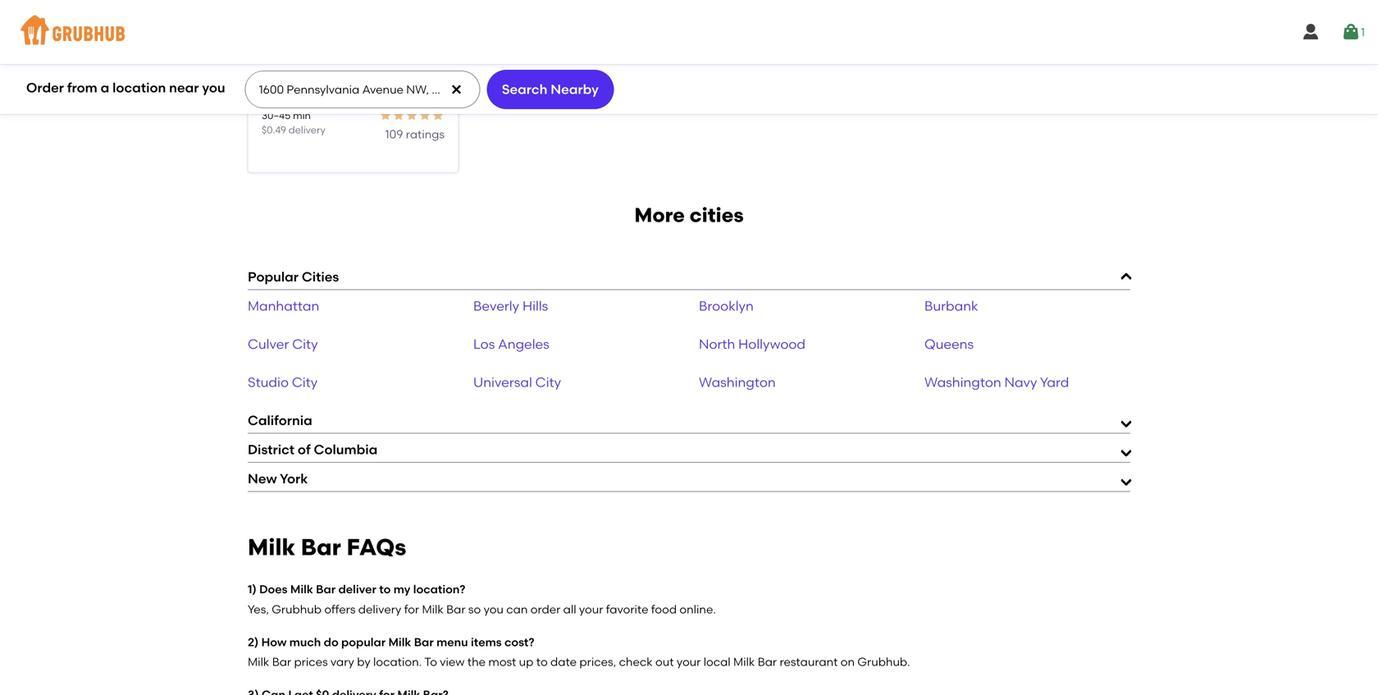 Task type: describe. For each thing, give the bounding box(es) containing it.
washington for washington navy yard
[[925, 374, 1002, 390]]

studio
[[248, 374, 289, 390]]

columbia
[[314, 442, 378, 458]]

on
[[841, 655, 855, 669]]

check
[[619, 655, 653, 669]]

manhattan
[[248, 298, 320, 314]]

milk up 'grubhub' on the bottom of the page
[[290, 582, 313, 596]]

prices,
[[580, 655, 616, 669]]

hills
[[523, 298, 548, 314]]

local
[[704, 655, 731, 669]]

bar down how
[[272, 655, 291, 669]]

you inside 1) does milk bar deliver to my location? yes, grubhub offers delivery for milk bar so you can order all your favorite food online.
[[484, 602, 504, 616]]

city for studio city
[[292, 374, 318, 390]]

0 horizontal spatial you
[[202, 80, 225, 96]]

los angeles link
[[474, 336, 550, 352]]

north hollywood
[[699, 336, 806, 352]]

svg image
[[1342, 22, 1361, 42]]

brooklyn
[[699, 298, 754, 314]]

milk down location?
[[422, 602, 444, 616]]

navy
[[1005, 374, 1038, 390]]

district
[[248, 442, 295, 458]]

universal city
[[474, 374, 561, 390]]

los
[[474, 336, 495, 352]]

universal city link
[[474, 374, 561, 390]]

view
[[440, 655, 465, 669]]

so
[[469, 602, 481, 616]]

30–45
[[262, 110, 291, 121]]

109
[[385, 127, 403, 141]]

order
[[531, 602, 561, 616]]

ratings
[[406, 127, 445, 141]]

5 star icon image from the left
[[432, 109, 445, 122]]

beverly hills link
[[474, 298, 548, 314]]

location.
[[373, 655, 422, 669]]

cities
[[690, 203, 744, 227]]

109 ratings
[[385, 127, 445, 141]]

queens
[[925, 336, 974, 352]]

deliver
[[338, 582, 377, 596]]

culver city
[[248, 336, 318, 352]]

min
[[293, 110, 311, 121]]

milk up the subscription pass image
[[262, 67, 288, 83]]

city for universal city
[[536, 374, 561, 390]]

to inside 1) does milk bar deliver to my location? yes, grubhub offers delivery for milk bar so you can order all your favorite food online.
[[379, 582, 391, 596]]

1 button
[[1342, 17, 1366, 47]]

1
[[1361, 25, 1366, 39]]

does
[[259, 582, 288, 596]]

york
[[280, 471, 308, 487]]

search nearby button
[[487, 70, 614, 109]]

1)
[[248, 582, 257, 596]]

2)
[[248, 635, 259, 649]]

bar left restaurant
[[758, 655, 777, 669]]

delivery inside 30–45 min $0.49 delivery
[[289, 124, 326, 136]]

north hollywood link
[[699, 336, 806, 352]]

milk bar link
[[262, 66, 445, 85]]

culver city link
[[248, 336, 318, 352]]

popular
[[341, 635, 386, 649]]

1) does milk bar deliver to my location? yes, grubhub offers delivery for milk bar so you can order all your favorite food online.
[[248, 582, 716, 616]]

burbank
[[925, 298, 979, 314]]

city for culver city
[[292, 336, 318, 352]]

grubhub.
[[858, 655, 911, 669]]

grubhub
[[272, 602, 322, 616]]

my
[[394, 582, 411, 596]]

queens link
[[925, 336, 974, 352]]

north
[[699, 336, 736, 352]]

popular
[[248, 269, 299, 285]]

to
[[424, 655, 437, 669]]

1 star icon image from the left
[[379, 109, 392, 122]]

1 vertical spatial svg image
[[450, 83, 463, 96]]

online.
[[680, 602, 716, 616]]

order
[[26, 80, 64, 96]]

date
[[551, 655, 577, 669]]

popular cities
[[248, 269, 339, 285]]

items
[[471, 635, 502, 649]]

more cities
[[635, 203, 744, 227]]

bakery
[[285, 89, 318, 101]]

cost?
[[505, 635, 535, 649]]

bar left the so
[[447, 602, 466, 616]]

the
[[468, 655, 486, 669]]

search nearby
[[502, 81, 599, 97]]



Task type: vqa. For each thing, say whether or not it's contained in the screenshot.
BURBANK
yes



Task type: locate. For each thing, give the bounding box(es) containing it.
subscription pass image
[[262, 88, 278, 102]]

1 washington from the left
[[699, 374, 776, 390]]

to right up
[[536, 655, 548, 669]]

your inside 2) how much do popular milk bar menu items cost? milk bar prices vary by location. to view the most up to date prices, check out your local milk bar restaurant on grubhub.
[[677, 655, 701, 669]]

2 washington from the left
[[925, 374, 1002, 390]]

from
[[67, 80, 97, 96]]

0 horizontal spatial your
[[579, 602, 604, 616]]

food
[[652, 602, 677, 616]]

city right culver
[[292, 336, 318, 352]]

burbank link
[[925, 298, 979, 314]]

0 vertical spatial your
[[579, 602, 604, 616]]

1 horizontal spatial your
[[677, 655, 701, 669]]

2 star icon image from the left
[[392, 109, 405, 122]]

star icon image
[[379, 109, 392, 122], [392, 109, 405, 122], [405, 109, 419, 122], [419, 109, 432, 122], [432, 109, 445, 122]]

Search Address search field
[[245, 71, 479, 108]]

bar up the to
[[414, 635, 434, 649]]

for
[[404, 602, 419, 616]]

district of columbia
[[248, 442, 378, 458]]

30–45 min $0.49 delivery
[[262, 110, 326, 136]]

4 star icon image from the left
[[419, 109, 432, 122]]

los angeles
[[474, 336, 550, 352]]

can
[[507, 602, 528, 616]]

city
[[292, 336, 318, 352], [292, 374, 318, 390], [536, 374, 561, 390]]

0 vertical spatial svg image
[[1302, 22, 1321, 42]]

manhattan link
[[248, 298, 320, 314]]

0 vertical spatial you
[[202, 80, 225, 96]]

offers
[[324, 602, 356, 616]]

svg image left search
[[450, 83, 463, 96]]

near
[[169, 80, 199, 96]]

1 vertical spatial delivery
[[358, 602, 402, 616]]

bar left the faqs
[[301, 534, 341, 561]]

milk bar faqs
[[248, 534, 406, 561]]

0 vertical spatial delivery
[[289, 124, 326, 136]]

culver
[[248, 336, 289, 352]]

most
[[489, 655, 516, 669]]

delivery inside 1) does milk bar deliver to my location? yes, grubhub offers delivery for milk bar so you can order all your favorite food online.
[[358, 602, 402, 616]]

milk up location.
[[389, 635, 411, 649]]

to left my
[[379, 582, 391, 596]]

more
[[635, 203, 685, 227]]

milk bar
[[262, 67, 314, 83]]

3 star icon image from the left
[[405, 109, 419, 122]]

favorite
[[606, 602, 649, 616]]

studio city link
[[248, 374, 318, 390]]

1 horizontal spatial delivery
[[358, 602, 402, 616]]

city right studio
[[292, 374, 318, 390]]

search
[[502, 81, 548, 97]]

washington link
[[699, 374, 776, 390]]

a
[[101, 80, 109, 96]]

delivery down min
[[289, 124, 326, 136]]

to
[[379, 582, 391, 596], [536, 655, 548, 669]]

washington down the queens link
[[925, 374, 1002, 390]]

nearby
[[551, 81, 599, 97]]

bar
[[291, 67, 314, 83], [301, 534, 341, 561], [316, 582, 336, 596], [447, 602, 466, 616], [414, 635, 434, 649], [272, 655, 291, 669], [758, 655, 777, 669]]

washington for washington 'link'
[[699, 374, 776, 390]]

menu
[[437, 635, 468, 649]]

your right out
[[677, 655, 701, 669]]

milk right local
[[734, 655, 755, 669]]

your
[[579, 602, 604, 616], [677, 655, 701, 669]]

faqs
[[347, 534, 406, 561]]

up
[[519, 655, 534, 669]]

1 horizontal spatial to
[[536, 655, 548, 669]]

much
[[289, 635, 321, 649]]

restaurant
[[780, 655, 838, 669]]

order from a location near you
[[26, 80, 225, 96]]

1 horizontal spatial washington
[[925, 374, 1002, 390]]

washington down north hollywood on the right
[[699, 374, 776, 390]]

of
[[298, 442, 311, 458]]

you right the so
[[484, 602, 504, 616]]

out
[[656, 655, 674, 669]]

yard
[[1041, 374, 1070, 390]]

california
[[248, 412, 312, 428]]

city down angeles in the left of the page
[[536, 374, 561, 390]]

milk
[[262, 67, 288, 83], [248, 534, 296, 561], [290, 582, 313, 596], [422, 602, 444, 616], [389, 635, 411, 649], [248, 655, 269, 669], [734, 655, 755, 669]]

do
[[324, 635, 339, 649]]

angeles
[[498, 336, 550, 352]]

all
[[564, 602, 577, 616]]

bar up bakery
[[291, 67, 314, 83]]

delivery down my
[[358, 602, 402, 616]]

0 horizontal spatial svg image
[[450, 83, 463, 96]]

vary
[[331, 655, 354, 669]]

main navigation navigation
[[0, 0, 1379, 64]]

location
[[113, 80, 166, 96]]

bar up the offers on the left bottom of the page
[[316, 582, 336, 596]]

by
[[357, 655, 371, 669]]

0 vertical spatial to
[[379, 582, 391, 596]]

1 vertical spatial your
[[677, 655, 701, 669]]

svg image inside main navigation navigation
[[1302, 22, 1321, 42]]

new
[[248, 471, 277, 487]]

svg image
[[1302, 22, 1321, 42], [450, 83, 463, 96]]

delivery
[[289, 124, 326, 136], [358, 602, 402, 616]]

0 horizontal spatial washington
[[699, 374, 776, 390]]

brooklyn link
[[699, 298, 754, 314]]

universal
[[474, 374, 532, 390]]

your inside 1) does milk bar deliver to my location? yes, grubhub offers delivery for milk bar so you can order all your favorite food online.
[[579, 602, 604, 616]]

0 horizontal spatial delivery
[[289, 124, 326, 136]]

studio city
[[248, 374, 318, 390]]

location?
[[413, 582, 466, 596]]

1 horizontal spatial you
[[484, 602, 504, 616]]

1 vertical spatial to
[[536, 655, 548, 669]]

hollywood
[[739, 336, 806, 352]]

prices
[[294, 655, 328, 669]]

svg image left svg image
[[1302, 22, 1321, 42]]

you right the near
[[202, 80, 225, 96]]

1 horizontal spatial svg image
[[1302, 22, 1321, 42]]

$0.49
[[262, 124, 286, 136]]

you
[[202, 80, 225, 96], [484, 602, 504, 616]]

yes,
[[248, 602, 269, 616]]

0 horizontal spatial to
[[379, 582, 391, 596]]

2) how much do popular milk bar menu items cost? milk bar prices vary by location. to view the most up to date prices, check out your local milk bar restaurant on grubhub.
[[248, 635, 911, 669]]

washington navy yard
[[925, 374, 1070, 390]]

new york
[[248, 471, 308, 487]]

to inside 2) how much do popular milk bar menu items cost? milk bar prices vary by location. to view the most up to date prices, check out your local milk bar restaurant on grubhub.
[[536, 655, 548, 669]]

milk up does
[[248, 534, 296, 561]]

milk down 2)
[[248, 655, 269, 669]]

washington navy yard link
[[925, 374, 1070, 390]]

beverly hills
[[474, 298, 548, 314]]

your right all in the bottom of the page
[[579, 602, 604, 616]]

1 vertical spatial you
[[484, 602, 504, 616]]

beverly
[[474, 298, 520, 314]]



